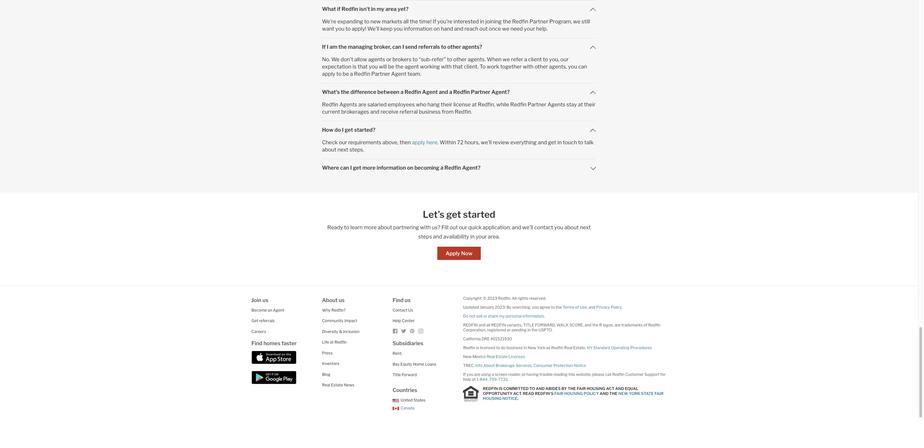 Task type: locate. For each thing, give the bounding box(es) containing it.
a
[[525, 56, 528, 63], [350, 71, 353, 77], [401, 89, 404, 95], [450, 89, 453, 95], [441, 165, 444, 171], [492, 372, 494, 377]]

or inside the redfin and all redfin variants, title forward, walk score, and the r logos, are trademarks of redfin corporation, registered or pending in the uspto.
[[507, 328, 511, 333]]

program,
[[550, 18, 573, 25]]

state
[[642, 391, 654, 396]]

0 horizontal spatial is
[[353, 64, 357, 70]]

the up need at the top of page
[[503, 18, 511, 25]]

do
[[335, 127, 341, 133], [501, 345, 506, 350]]

1 horizontal spatial the
[[610, 391, 618, 396]]

2 vertical spatial agent
[[273, 308, 285, 313]]

us?
[[432, 224, 441, 231]]

2 horizontal spatial us
[[405, 297, 411, 304]]

agent up hang
[[423, 89, 438, 95]]

0 vertical spatial other
[[448, 44, 461, 50]]

our inside ready to learn more about partnering with us? fill out our quick application, and we'll contact you about next steps and availability in your area.
[[459, 224, 468, 231]]

1 vertical spatial about
[[484, 363, 495, 368]]

our right "check"
[[339, 139, 347, 146]]

consumer protection notice link
[[534, 363, 587, 368]]

0 vertical spatial information
[[404, 26, 433, 32]]

1 vertical spatial referrals
[[259, 319, 275, 323]]

1 us from the left
[[263, 297, 269, 304]]

press button
[[322, 351, 333, 356]]

or left pending
[[507, 328, 511, 333]]

if inside we're expanding to new markets all the time! if you're interested in joining the redfin partner program, we still want you to apply! we'll keep you information on hand and reach out once we need your help.
[[433, 18, 437, 25]]

apply inside no. we don't allow agents or brokers to "sub-refer" to other agents. when we refer a client to you, our expectation is that you will be the agent working with that client. to work together with other agents, you can apply to be a redfin partner agent team.
[[322, 71, 336, 77]]

0 horizontal spatial referrals
[[259, 319, 275, 323]]

are inside if you are using a screen reader, or having trouble reading this website, please call redfin customer support for help at
[[475, 372, 481, 377]]

states
[[414, 398, 426, 403]]

talk
[[585, 139, 594, 146]]

1 vertical spatial real
[[487, 354, 495, 359]]

information up title
[[523, 314, 544, 319]]

0 horizontal spatial agents
[[340, 102, 358, 108]]

redfin inside the redfin and all redfin variants, title forward, walk score, and the r logos, are trademarks of redfin corporation, registered or pending in the uspto.
[[649, 323, 661, 328]]

2 horizontal spatial agent
[[423, 89, 438, 95]]

0 horizontal spatial us
[[263, 297, 269, 304]]

a down don't
[[350, 71, 353, 77]]

your
[[524, 26, 535, 32], [476, 234, 487, 240]]

redfin.
[[455, 109, 472, 115], [499, 296, 512, 301]]

rent. button
[[393, 351, 403, 356]]

with up steps
[[421, 224, 431, 231]]

referrals down become an agent
[[259, 319, 275, 323]]

fair
[[577, 386, 586, 391], [555, 391, 564, 396], [655, 391, 664, 396]]

to
[[530, 386, 535, 391]]

0 vertical spatial redfin.
[[455, 109, 472, 115]]

notice
[[503, 396, 518, 401]]

apply down expectation
[[322, 71, 336, 77]]

why
[[322, 308, 331, 313]]

or
[[387, 56, 392, 63], [484, 314, 488, 319], [507, 328, 511, 333], [522, 372, 526, 377]]

redfin twitter image
[[402, 329, 407, 334]]

out inside we're expanding to new markets all the time! if you're interested in joining the redfin partner program, we still want you to apply! we'll keep you information on hand and reach out once we need your help.
[[480, 26, 488, 32]]

2 us from the left
[[339, 297, 345, 304]]

and inside we're expanding to new markets all the time! if you're interested in joining the redfin partner program, we still want you to apply! we'll keep you information on hand and reach out once we need your help.
[[455, 26, 464, 32]]

1 vertical spatial out
[[450, 224, 458, 231]]

about right contact on the right bottom
[[565, 224, 579, 231]]

2 vertical spatial we
[[503, 56, 510, 63]]

if right time!
[[433, 18, 437, 25]]

find for find us
[[393, 297, 404, 304]]

join
[[252, 297, 262, 304]]

mexico
[[473, 354, 486, 359]]

title forward button
[[393, 373, 417, 378]]

new york state fair housing notice
[[483, 391, 664, 401]]

us up "redfin?"
[[339, 297, 345, 304]]

a inside if you are using a screen reader, or having trouble reading this website, please call redfin customer support for help at
[[492, 372, 494, 377]]

we left "still"
[[574, 18, 581, 25]]

our up the agents,
[[561, 56, 569, 63]]

community impact button
[[322, 319, 358, 323]]

do right how
[[335, 127, 341, 133]]

now
[[462, 250, 473, 257]]

agents
[[340, 102, 358, 108], [548, 102, 566, 108]]

other
[[448, 44, 461, 50], [454, 56, 467, 63], [535, 64, 548, 70]]

about down "check"
[[322, 147, 337, 153]]

corporation,
[[464, 328, 487, 333]]

if inside if you are using a screen reader, or having trouble reading this website, please call redfin customer support for help at
[[464, 372, 466, 377]]

real left estate.
[[565, 345, 573, 350]]

where
[[322, 165, 339, 171]]

1 horizontal spatial real
[[487, 354, 495, 359]]

about up "using"
[[484, 363, 495, 368]]

january
[[480, 305, 494, 310]]

0 vertical spatial out
[[480, 26, 488, 32]]

and right the "to"
[[536, 386, 545, 391]]

us for about us
[[339, 297, 345, 304]]

information down time!
[[404, 26, 433, 32]]

redfin inside no. we don't allow agents or brokers to "sub-refer" to other agents. when we refer a client to you, our expectation is that you will be the agent working with that client. to work together with other agents, you can apply to be a redfin partner agent team.
[[354, 71, 371, 77]]

0 horizontal spatial of
[[576, 305, 579, 310]]

out left once
[[480, 26, 488, 32]]

of
[[576, 305, 579, 310], [644, 323, 648, 328]]

privacy
[[597, 305, 611, 310]]

. down agree
[[544, 314, 545, 319]]

2 horizontal spatial are
[[615, 323, 621, 328]]

markets
[[382, 18, 403, 25]]

find homes faster
[[252, 341, 297, 347]]

redfin is licensed to do business in new york as redfin real estate. ny standard operating procedures
[[464, 345, 652, 350]]

refer
[[512, 56, 524, 63]]

1 vertical spatial other
[[454, 56, 467, 63]]

1 vertical spatial my
[[500, 314, 505, 319]]

at inside if you are using a screen reader, or having trouble reading this website, please call redfin customer support for help at
[[472, 377, 476, 382]]

reach
[[465, 26, 479, 32]]

2 horizontal spatial if
[[464, 372, 466, 377]]

the left new
[[610, 391, 618, 396]]

759-
[[490, 377, 499, 382]]

become an agent
[[252, 308, 285, 313]]

0 vertical spatial if
[[433, 18, 437, 25]]

0 vertical spatial our
[[561, 56, 569, 63]]

do down #01521930
[[501, 345, 506, 350]]

1 horizontal spatial redfin.
[[499, 296, 512, 301]]

california
[[464, 337, 481, 341]]

1 horizontal spatial your
[[524, 26, 535, 32]]

1 horizontal spatial estate
[[496, 354, 508, 359]]

why redfin? button
[[322, 308, 346, 313]]

agent inside no. we don't allow agents or brokers to "sub-refer" to other agents. when we refer a client to you, our expectation is that you will be the agent working with that client. to work together with other agents, you can apply to be a redfin partner agent team.
[[392, 71, 407, 77]]

estate
[[496, 354, 508, 359], [331, 383, 343, 388]]

1 vertical spatial business
[[507, 345, 523, 350]]

apply
[[446, 250, 460, 257]]

redfin inside we're expanding to new markets all the time! if you're interested in joining the redfin partner program, we still want you to apply! we'll keep you information on hand and reach out once we need your help.
[[513, 18, 529, 25]]

2 vertical spatial if
[[464, 372, 466, 377]]

redfin pinterest image
[[410, 329, 415, 334]]

information
[[404, 26, 433, 32], [377, 165, 406, 171], [523, 314, 544, 319]]

from
[[442, 109, 454, 115]]

0 horizontal spatial that
[[358, 64, 368, 70]]

can inside no. we don't allow agents or brokers to "sub-refer" to other agents. when we refer a client to you, our expectation is that you will be the agent working with that client. to work together with other agents, you can apply to be a redfin partner agent team.
[[579, 64, 588, 70]]

who
[[416, 102, 427, 108]]

for
[[661, 372, 666, 377]]

redfin instagram image
[[419, 329, 424, 334]]

do not sell or share my personal information .
[[464, 314, 545, 319]]

1 vertical spatial find
[[252, 341, 263, 347]]

1 horizontal spatial ,
[[587, 305, 588, 310]]

0 horizontal spatial all
[[404, 18, 409, 25]]

an
[[268, 308, 272, 313]]

1 horizontal spatial their
[[585, 102, 596, 108]]

agent?
[[492, 89, 510, 95], [463, 165, 481, 171]]

1 vertical spatial more
[[364, 224, 377, 231]]

that down allow
[[358, 64, 368, 70]]

agent? down hours,
[[463, 165, 481, 171]]

call
[[606, 372, 612, 377]]

please
[[593, 372, 605, 377]]

redfin down not
[[464, 323, 478, 328]]

in left touch
[[558, 139, 562, 146]]

partnering
[[394, 224, 419, 231]]

2 horizontal spatial can
[[579, 64, 588, 70]]

0 horizontal spatial find
[[252, 341, 263, 347]]

is
[[353, 64, 357, 70], [477, 345, 480, 350]]

and down salaried
[[371, 109, 380, 115]]

can right where
[[340, 165, 349, 171]]

. right screen
[[508, 377, 509, 382]]

redfin is committed to and abides by the fair housing act and equal opportunity act. read redfin's
[[483, 386, 639, 396]]

1 vertical spatial all
[[487, 323, 491, 328]]

0 vertical spatial ,
[[587, 305, 588, 310]]

1 vertical spatial are
[[615, 323, 621, 328]]

find down careers button
[[252, 341, 263, 347]]

information down above,
[[377, 165, 406, 171]]

a right "using"
[[492, 372, 494, 377]]

contact
[[393, 308, 408, 313]]

fair housing policy and the
[[555, 391, 619, 396]]

to right refer"
[[447, 56, 453, 63]]

0 vertical spatial agent?
[[492, 89, 510, 95]]

life at redfin button
[[322, 340, 347, 345]]

are inside redfin agents are salaried employees who hang their license at redfin, while redfin partner agents stay at their current brokerages and receive referral business from redfin.
[[359, 102, 367, 108]]

real estate licenses link
[[487, 354, 525, 359]]

my for in
[[377, 6, 385, 12]]

us
[[409, 308, 413, 313]]

area
[[386, 6, 397, 12]]

1 vertical spatial on
[[407, 165, 414, 171]]

contact
[[535, 224, 554, 231]]

fair inside the new york state fair housing notice
[[655, 391, 664, 396]]

redfin inside redfin is committed to and abides by the fair housing act and equal opportunity act. read redfin's
[[483, 386, 498, 391]]

redfin facebook image
[[393, 329, 398, 334]]

1 their from the left
[[441, 102, 453, 108]]

more right learn
[[364, 224, 377, 231]]

of right trademarks
[[644, 323, 648, 328]]

redfin up who
[[405, 89, 421, 95]]

2 horizontal spatial real
[[565, 345, 573, 350]]

next inside ready to learn more about partnering with us? fill out our quick application, and we'll contact you about next steps and availability in your area.
[[580, 224, 591, 231]]

with down refer"
[[441, 64, 452, 70]]

referrals up "sub-
[[419, 44, 440, 50]]

learn
[[351, 224, 363, 231]]

1 horizontal spatial fair
[[577, 386, 586, 391]]

committed
[[504, 386, 529, 391]]

redfin. inside redfin agents are salaried employees who hang their license at redfin, while redfin partner agents stay at their current brokerages and receive referral business from redfin.
[[455, 109, 472, 115]]

at right license
[[472, 102, 477, 108]]

canada
[[401, 406, 415, 411]]

download the redfin app on the apple app store image
[[252, 351, 297, 364]]

housing inside the new york state fair housing notice
[[483, 396, 502, 401]]

terms
[[563, 305, 575, 310]]

0 horizontal spatial redfin.
[[455, 109, 472, 115]]

1 vertical spatial if
[[322, 44, 326, 50]]

, up having
[[532, 363, 533, 368]]

the inside redfin is committed to and abides by the fair housing act and equal opportunity act. read redfin's
[[568, 386, 576, 391]]

in inside ready to learn more about partnering with us? fill out our quick application, and we'll contact you about next steps and availability in your area.
[[471, 234, 475, 240]]

0 vertical spatial on
[[434, 26, 440, 32]]

this
[[569, 372, 576, 377]]

0 horizontal spatial apply
[[322, 71, 336, 77]]

licenses
[[509, 354, 525, 359]]

0 horizontal spatial my
[[377, 6, 385, 12]]

canadian flag image
[[393, 407, 400, 410]]

in down quick
[[471, 234, 475, 240]]

2 horizontal spatial our
[[561, 56, 569, 63]]

1 horizontal spatial next
[[580, 224, 591, 231]]

services
[[516, 363, 532, 368]]

license
[[454, 102, 471, 108]]

am
[[330, 44, 338, 50]]

1 vertical spatial do
[[501, 345, 506, 350]]

0 vertical spatial apply
[[322, 71, 336, 77]]

your inside we're expanding to new markets all the time! if you're interested in joining the redfin partner program, we still want you to apply! we'll keep you information on hand and reach out once we need your help.
[[524, 26, 535, 32]]

your left help.
[[524, 26, 535, 32]]

at left 1-
[[472, 377, 476, 382]]

business down hang
[[419, 109, 441, 115]]

1 horizontal spatial on
[[434, 26, 440, 32]]

their right stay
[[585, 102, 596, 108]]

about
[[322, 147, 337, 153], [378, 224, 392, 231], [565, 224, 579, 231]]

other for agents?
[[448, 44, 461, 50]]

trec:
[[464, 363, 475, 368]]

real down blog
[[322, 383, 330, 388]]

fair inside redfin is committed to and abides by the fair housing act and equal opportunity act. read redfin's
[[577, 386, 586, 391]]

about left partnering
[[378, 224, 392, 231]]

my left area on the top of the page
[[377, 6, 385, 12]]

0 vertical spatial is
[[353, 64, 357, 70]]

be down expectation
[[343, 71, 349, 77]]

and right policy
[[600, 391, 609, 396]]

1 horizontal spatial out
[[480, 26, 488, 32]]

0 vertical spatial next
[[338, 147, 349, 153]]

find for find homes faster
[[252, 341, 263, 347]]

community impact
[[322, 319, 358, 323]]

equal housing opportunity image
[[464, 386, 479, 402]]

1 horizontal spatial are
[[475, 372, 481, 377]]

redfin down . within 72 hours, we'll review everything and get in touch to talk about next steps.
[[445, 165, 461, 171]]

estate up info about brokerage services link
[[496, 354, 508, 359]]

0 horizontal spatial your
[[476, 234, 487, 240]]

expectation
[[322, 64, 352, 70]]

1 vertical spatial can
[[579, 64, 588, 70]]

2 vertical spatial can
[[340, 165, 349, 171]]

0 horizontal spatial agent?
[[463, 165, 481, 171]]

1 horizontal spatial our
[[459, 224, 468, 231]]

partner inside redfin agents are salaried employees who hang their license at redfin, while redfin partner agents stay at their current brokerages and receive referral business from redfin.
[[528, 102, 547, 108]]

copyright: © 2023 redfin. all rights reserved.
[[464, 296, 547, 301]]

in right isn't
[[371, 6, 376, 12]]

that
[[358, 64, 368, 70], [453, 64, 463, 70]]

apply
[[322, 71, 336, 77], [412, 139, 426, 146]]

all inside the redfin and all redfin variants, title forward, walk score, and the r logos, are trademarks of redfin corporation, registered or pending in the uspto.
[[487, 323, 491, 328]]

1 horizontal spatial that
[[453, 64, 463, 70]]

0 horizontal spatial their
[[441, 102, 453, 108]]

my right share on the right
[[500, 314, 505, 319]]

can up 'brokers'
[[393, 44, 402, 50]]

news
[[344, 383, 355, 388]]

to left learn
[[344, 224, 349, 231]]

the inside no. we don't allow agents or brokers to "sub-refer" to other agents. when we refer a client to you, our expectation is that you will be the agent working with that client. to work together with other agents, you can apply to be a redfin partner agent team.
[[396, 64, 404, 70]]

0 horizontal spatial are
[[359, 102, 367, 108]]

bay equity home loans
[[393, 362, 437, 367]]

0 vertical spatial more
[[363, 165, 376, 171]]

redfin for and
[[464, 323, 478, 328]]

redfin down &
[[335, 340, 347, 345]]

1 horizontal spatial be
[[388, 64, 395, 70]]

2 horizontal spatial housing
[[587, 386, 606, 391]]

you,
[[550, 56, 560, 63]]

is inside no. we don't allow agents or brokers to "sub-refer" to other agents. when we refer a client to you, our expectation is that you will be the agent working with that client. to work together with other agents, you can apply to be a redfin partner agent team.
[[353, 64, 357, 70]]

let's
[[423, 209, 445, 220]]

to left talk on the right
[[579, 139, 584, 146]]

help center button
[[393, 319, 415, 323]]

you right contact on the right bottom
[[555, 224, 564, 231]]

the right am at left top
[[339, 44, 347, 50]]

us right join
[[263, 297, 269, 304]]

1 horizontal spatial about
[[484, 363, 495, 368]]

. left within
[[438, 139, 439, 146]]

and left we'll
[[512, 224, 522, 231]]

1 vertical spatial of
[[644, 323, 648, 328]]

is down allow
[[353, 64, 357, 70]]

2 vertical spatial real
[[322, 383, 330, 388]]

1 vertical spatial ,
[[532, 363, 533, 368]]

and right use
[[589, 305, 596, 310]]

0 vertical spatial agent
[[392, 71, 407, 77]]

operating
[[612, 345, 630, 350]]

2 their from the left
[[585, 102, 596, 108]]

and up hang
[[439, 89, 449, 95]]

we up together
[[503, 56, 510, 63]]

3 us from the left
[[405, 297, 411, 304]]

title forward
[[393, 373, 417, 378]]

the down 'brokers'
[[396, 64, 404, 70]]

0 horizontal spatial housing
[[483, 396, 502, 401]]

redfin up need at the top of page
[[513, 18, 529, 25]]

0 vertical spatial all
[[404, 18, 409, 25]]

searching,
[[513, 305, 532, 310]]

life at redfin
[[322, 340, 347, 345]]

housing inside redfin is committed to and abides by the fair housing act and equal opportunity act. read redfin's
[[587, 386, 606, 391]]

team.
[[408, 71, 422, 77]]

are left "using"
[[475, 372, 481, 377]]

and inside redfin agents are salaried employees who hang their license at redfin, while redfin partner agents stay at their current brokerages and receive referral business from redfin.
[[371, 109, 380, 115]]

in inside we're expanding to new markets all the time! if you're interested in joining the redfin partner program, we still want you to apply! we'll keep you information on hand and reach out once we need your help.
[[480, 18, 485, 25]]

if down trec:
[[464, 372, 466, 377]]

2 vertical spatial our
[[459, 224, 468, 231]]

0 horizontal spatial our
[[339, 139, 347, 146]]

more down steps.
[[363, 165, 376, 171]]

. within 72 hours, we'll review everything and get in touch to talk about next steps.
[[322, 139, 594, 153]]

download the redfin app from the google play store image
[[252, 371, 297, 384]]

0 horizontal spatial real
[[322, 383, 330, 388]]

0 horizontal spatial out
[[450, 224, 458, 231]]

agents?
[[463, 44, 483, 50]]

out right fill
[[450, 224, 458, 231]]

redfin's
[[535, 391, 554, 396]]

are inside the redfin and all redfin variants, title forward, walk score, and the r logos, are trademarks of redfin corporation, registered or pending in the uspto.
[[615, 323, 621, 328]]

1 that from the left
[[358, 64, 368, 70]]

0 horizontal spatial fair
[[555, 391, 564, 396]]

apply left here
[[412, 139, 426, 146]]

be right will
[[388, 64, 395, 70]]

get left started?
[[345, 127, 353, 133]]

here
[[427, 139, 438, 146]]

. inside . within 72 hours, we'll review everything and get in touch to talk about next steps.
[[438, 139, 439, 146]]

brokers
[[393, 56, 412, 63]]

equal
[[625, 386, 639, 391]]

we're expanding to new markets all the time! if you're interested in joining the redfin partner program, we still want you to apply! we'll keep you information on hand and reach out once we need your help.
[[322, 18, 591, 32]]

our up availability
[[459, 224, 468, 231]]



Task type: describe. For each thing, give the bounding box(es) containing it.
1 vertical spatial we
[[503, 26, 510, 32]]

1 horizontal spatial new
[[528, 345, 537, 350]]

and right the score, on the bottom of the page
[[585, 323, 592, 328]]

a up employees in the top left of the page
[[401, 89, 404, 95]]

are for for
[[475, 372, 481, 377]]

to inside . within 72 hours, we'll review everything and get in touch to talk about next steps.
[[579, 139, 584, 146]]

agents.
[[468, 56, 486, 63]]

procedures
[[631, 345, 652, 350]]

blog button
[[322, 372, 331, 377]]

get
[[252, 319, 258, 323]]

0 horizontal spatial be
[[343, 71, 349, 77]]

and down us?
[[433, 234, 443, 240]]

steps.
[[350, 147, 364, 153]]

of inside the redfin and all redfin variants, title forward, walk score, and the r logos, are trademarks of redfin corporation, registered or pending in the uspto.
[[644, 323, 648, 328]]

1 vertical spatial information
[[377, 165, 406, 171]]

then
[[400, 139, 411, 146]]

steps
[[419, 234, 432, 240]]

on inside we're expanding to new markets all the time! if you're interested in joining the redfin partner program, we still want you to apply! we'll keep you information on hand and reach out once we need your help.
[[434, 26, 440, 32]]

. down committed
[[518, 396, 519, 401]]

redfin right while
[[511, 102, 527, 108]]

info about brokerage services link
[[476, 363, 532, 368]]

to down expectation
[[337, 71, 342, 77]]

in inside the redfin and all redfin variants, title forward, walk score, and the r logos, are trademarks of redfin corporation, registered or pending in the uspto.
[[528, 328, 531, 333]]

our inside no. we don't allow agents or brokers to "sub-refer" to other agents. when we refer a client to you, our expectation is that you will be the agent working with that client. to work together with other agents, you can apply to be a redfin partner agent team.
[[561, 56, 569, 63]]

other for agents.
[[454, 56, 467, 63]]

1 vertical spatial redfin.
[[499, 296, 512, 301]]

you down reserved.
[[532, 305, 539, 310]]

i left send
[[403, 44, 404, 50]]

redfin inside if you are using a screen reader, or having trouble reading this website, please call redfin customer support for help at
[[613, 372, 625, 377]]

partner inside we're expanding to new markets all the time! if you're interested in joining the redfin partner program, we still want you to apply! we'll keep you information on hand and reach out once we need your help.
[[530, 18, 549, 25]]

terms of use link
[[563, 305, 587, 310]]

you right want
[[336, 26, 345, 32]]

consumer
[[534, 363, 553, 368]]

all inside we're expanding to new markets all the time! if you're interested in joining the redfin partner program, we still want you to apply! we'll keep you information on hand and reach out once we need your help.
[[404, 18, 409, 25]]

contact us button
[[393, 308, 413, 313]]

contact us
[[393, 308, 413, 313]]

out inside ready to learn more about partnering with us? fill out our quick application, and we'll contact you about next steps and availability in your area.
[[450, 224, 458, 231]]

or right sell
[[484, 314, 488, 319]]

together
[[501, 64, 522, 70]]

updated
[[464, 305, 479, 310]]

1 horizontal spatial and
[[600, 391, 609, 396]]

need
[[511, 26, 523, 32]]

to down #01521930
[[497, 345, 500, 350]]

us for join us
[[263, 297, 269, 304]]

redfin and all redfin variants, title forward, walk score, and the r logos, are trademarks of redfin corporation, registered or pending in the uspto.
[[464, 323, 661, 333]]

1 vertical spatial apply
[[412, 139, 426, 146]]

inclusion
[[343, 329, 360, 334]]

0 horizontal spatial can
[[340, 165, 349, 171]]

homes
[[264, 341, 281, 347]]

managing
[[348, 44, 373, 50]]

by
[[562, 386, 567, 391]]

fill
[[442, 224, 449, 231]]

partner inside no. we don't allow agents or brokers to "sub-refer" to other agents. when we refer a client to you, our expectation is that you will be the agent working with that client. to work together with other agents, you can apply to be a redfin partner agent team.
[[372, 71, 390, 77]]

new mexico real estate licenses
[[464, 354, 525, 359]]

0 horizontal spatial and
[[536, 386, 545, 391]]

information inside we're expanding to new markets all the time! if you're interested in joining the redfin partner program, we still want you to apply! we'll keep you information on hand and reach out once we need your help.
[[404, 26, 433, 32]]

if i am the managing broker, can i send referrals to other agents?
[[322, 44, 483, 50]]

refer"
[[432, 56, 446, 63]]

redfin?
[[332, 308, 346, 313]]

to down expanding
[[346, 26, 351, 32]]

2 vertical spatial other
[[535, 64, 548, 70]]

help center
[[393, 319, 415, 323]]

the left terms
[[556, 305, 562, 310]]

and inside . within 72 hours, we'll review everything and get in touch to talk about next steps.
[[538, 139, 547, 146]]

to up agent
[[413, 56, 418, 63]]

1 horizontal spatial housing
[[565, 391, 583, 396]]

redfin right as
[[552, 345, 564, 350]]

help
[[464, 377, 471, 382]]

with inside ready to learn more about partnering with us? fill out our quick application, and we'll contact you about next steps and availability in your area.
[[421, 224, 431, 231]]

touch
[[563, 139, 577, 146]]

a up redfin agents are salaried employees who hang their license at redfin, while redfin partner agents stay at their current brokerages and receive referral business from redfin.
[[450, 89, 453, 95]]

help.
[[537, 26, 548, 32]]

if for if i am the managing broker, can i send referrals to other agents?
[[322, 44, 326, 50]]

hang
[[428, 102, 440, 108]]

. right privacy on the bottom
[[622, 305, 623, 310]]

you down the markets
[[394, 26, 403, 32]]

1 vertical spatial is
[[477, 345, 480, 350]]

us flag image
[[393, 399, 400, 402]]

i right how
[[342, 127, 344, 133]]

diversity & inclusion
[[322, 329, 360, 334]]

0 horizontal spatial estate
[[331, 383, 343, 388]]

2 that from the left
[[453, 64, 463, 70]]

protection
[[554, 363, 573, 368]]

at right the life
[[330, 340, 334, 345]]

to right agree
[[551, 305, 555, 310]]

redfin for is
[[483, 386, 498, 391]]

the left uspto. at the right bottom of page
[[532, 328, 538, 333]]

i left am at left top
[[327, 44, 329, 50]]

1 horizontal spatial agent?
[[492, 89, 510, 95]]

apply now button
[[438, 247, 481, 260]]

info
[[476, 363, 483, 368]]

in inside . within 72 hours, we'll review everything and get in touch to talk about next steps.
[[558, 139, 562, 146]]

redfin right if
[[342, 6, 358, 12]]

you inside if you are using a screen reader, or having trouble reading this website, please call redfin customer support for help at
[[467, 372, 474, 377]]

to inside ready to learn more about partnering with us? fill out our quick application, and we'll contact you about next steps and availability in your area.
[[344, 224, 349, 231]]

privacy policy link
[[597, 305, 622, 310]]

1 horizontal spatial business
[[507, 345, 523, 350]]

notice
[[574, 363, 587, 368]]

we'll
[[368, 26, 380, 32]]

become
[[252, 308, 267, 313]]

blog
[[322, 372, 331, 377]]

find us
[[393, 297, 411, 304]]

is
[[499, 386, 503, 391]]

2 vertical spatial information
[[523, 314, 544, 319]]

0 vertical spatial can
[[393, 44, 402, 50]]

trec: info about brokerage services , consumer protection notice
[[464, 363, 587, 368]]

to
[[480, 64, 486, 70]]

investors
[[322, 361, 340, 366]]

subsidiaries
[[393, 341, 424, 347]]

requirements
[[349, 139, 382, 146]]

redfin down do not sell or share my personal information link
[[492, 323, 506, 328]]

redfin up license
[[454, 89, 470, 95]]

copyright:
[[464, 296, 483, 301]]

and down sell
[[479, 323, 486, 328]]

quick
[[469, 224, 482, 231]]

join us
[[252, 297, 269, 304]]

to left you,
[[543, 56, 549, 63]]

difference
[[351, 89, 377, 95]]

0 vertical spatial of
[[576, 305, 579, 310]]

1 vertical spatial agent?
[[463, 165, 481, 171]]

your inside ready to learn more about partnering with us? fill out our quick application, and we'll contact you about next steps and availability in your area.
[[476, 234, 487, 240]]

are for current
[[359, 102, 367, 108]]

or inside no. we don't allow agents or brokers to "sub-refer" to other agents. when we refer a client to you, our expectation is that you will be the agent working with that client. to work together with other agents, you can apply to be a redfin partner agent team.
[[387, 56, 392, 63]]

no.
[[322, 56, 330, 63]]

the right what's on the top left of page
[[341, 89, 350, 95]]

ny standard operating procedures link
[[587, 345, 652, 350]]

1-844-759-7732 link
[[477, 377, 508, 382]]

get inside . within 72 hours, we'll review everything and get in touch to talk about next steps.
[[549, 139, 557, 146]]

0 vertical spatial do
[[335, 127, 341, 133]]

2 horizontal spatial with
[[523, 64, 534, 70]]

becoming
[[415, 165, 440, 171]]

0 horizontal spatial about
[[322, 297, 338, 304]]

started
[[463, 209, 496, 220]]

2 horizontal spatial about
[[565, 224, 579, 231]]

about us
[[322, 297, 345, 304]]

you inside ready to learn more about partnering with us? fill out our quick application, and we'll contact you about next steps and availability in your area.
[[555, 224, 564, 231]]

or inside if you are using a screen reader, or having trouble reading this website, please call redfin customer support for help at
[[522, 372, 526, 377]]

united states
[[401, 398, 426, 403]]

you right the agents,
[[569, 64, 578, 70]]

1 horizontal spatial with
[[441, 64, 452, 70]]

a right refer at the right top of the page
[[525, 56, 528, 63]]

1-
[[477, 377, 480, 382]]

to up refer"
[[441, 44, 447, 50]]

once
[[489, 26, 501, 32]]

1 vertical spatial agent
[[423, 89, 438, 95]]

1 agents from the left
[[340, 102, 358, 108]]

2 horizontal spatial and
[[616, 386, 625, 391]]

hand
[[441, 26, 453, 32]]

careers button
[[252, 329, 266, 334]]

the left time!
[[410, 18, 418, 25]]

to left new on the left of the page
[[364, 18, 370, 25]]

get down steps.
[[353, 165, 362, 171]]

you're
[[438, 18, 453, 25]]

2023
[[488, 296, 498, 301]]

0 horizontal spatial new
[[464, 354, 472, 359]]

my for share
[[500, 314, 505, 319]]

1 horizontal spatial about
[[378, 224, 392, 231]]

will
[[379, 64, 387, 70]]

next inside . within 72 hours, we'll review everything and get in touch to talk about next steps.
[[338, 147, 349, 153]]

diversity & inclusion button
[[322, 329, 360, 334]]

more inside ready to learn more about partnering with us? fill out our quick application, and we'll contact you about next steps and availability in your area.
[[364, 224, 377, 231]]

i down steps.
[[350, 165, 352, 171]]

you down agents
[[369, 64, 378, 70]]

why redfin?
[[322, 308, 346, 313]]

score,
[[570, 323, 584, 328]]

0 vertical spatial we
[[574, 18, 581, 25]]

trouble
[[540, 372, 553, 377]]

business inside redfin agents are salaried employees who hang their license at redfin, while redfin partner agents stay at their current brokerages and receive referral business from redfin.
[[419, 109, 441, 115]]

at right stay
[[579, 102, 583, 108]]

title
[[393, 373, 401, 378]]

working
[[420, 64, 440, 70]]

we inside no. we don't allow agents or brokers to "sub-refer" to other agents. when we refer a client to you, our expectation is that you will be the agent working with that client. to work together with other agents, you can apply to be a redfin partner agent team.
[[503, 56, 510, 63]]

us for find us
[[405, 297, 411, 304]]

get up fill
[[447, 209, 461, 220]]

redfin up current
[[322, 102, 339, 108]]

a right becoming
[[441, 165, 444, 171]]

0 horizontal spatial agent
[[273, 308, 285, 313]]

reserved.
[[530, 296, 547, 301]]

the left r
[[593, 323, 599, 328]]

do
[[464, 314, 469, 319]]

2 agents from the left
[[548, 102, 566, 108]]

check our requirements above, then apply here
[[322, 139, 438, 146]]

redfin down california
[[464, 345, 476, 350]]

we'll
[[523, 224, 534, 231]]

1 horizontal spatial do
[[501, 345, 506, 350]]

72
[[457, 139, 464, 146]]

faster
[[282, 341, 297, 347]]

ready to learn more about partnering with us? fill out our quick application, and we'll contact you about next steps and availability in your area.
[[328, 224, 591, 240]]

stay
[[567, 102, 577, 108]]

allow
[[355, 56, 367, 63]]

using
[[481, 372, 491, 377]]

work
[[487, 64, 500, 70]]

started?
[[354, 127, 376, 133]]

0 vertical spatial referrals
[[419, 44, 440, 50]]

in up 'licenses' on the right bottom of page
[[524, 345, 527, 350]]

within
[[440, 139, 456, 146]]

act
[[607, 386, 615, 391]]

about inside . within 72 hours, we'll review everything and get in touch to talk about next steps.
[[322, 147, 337, 153]]

1 vertical spatial our
[[339, 139, 347, 146]]

if for if you are using a screen reader, or having trouble reading this website, please call redfin customer support for help at
[[464, 372, 466, 377]]

isn't
[[360, 6, 370, 12]]

diversity
[[322, 329, 339, 334]]

0 vertical spatial estate
[[496, 354, 508, 359]]



Task type: vqa. For each thing, say whether or not it's contained in the screenshot.
send
yes



